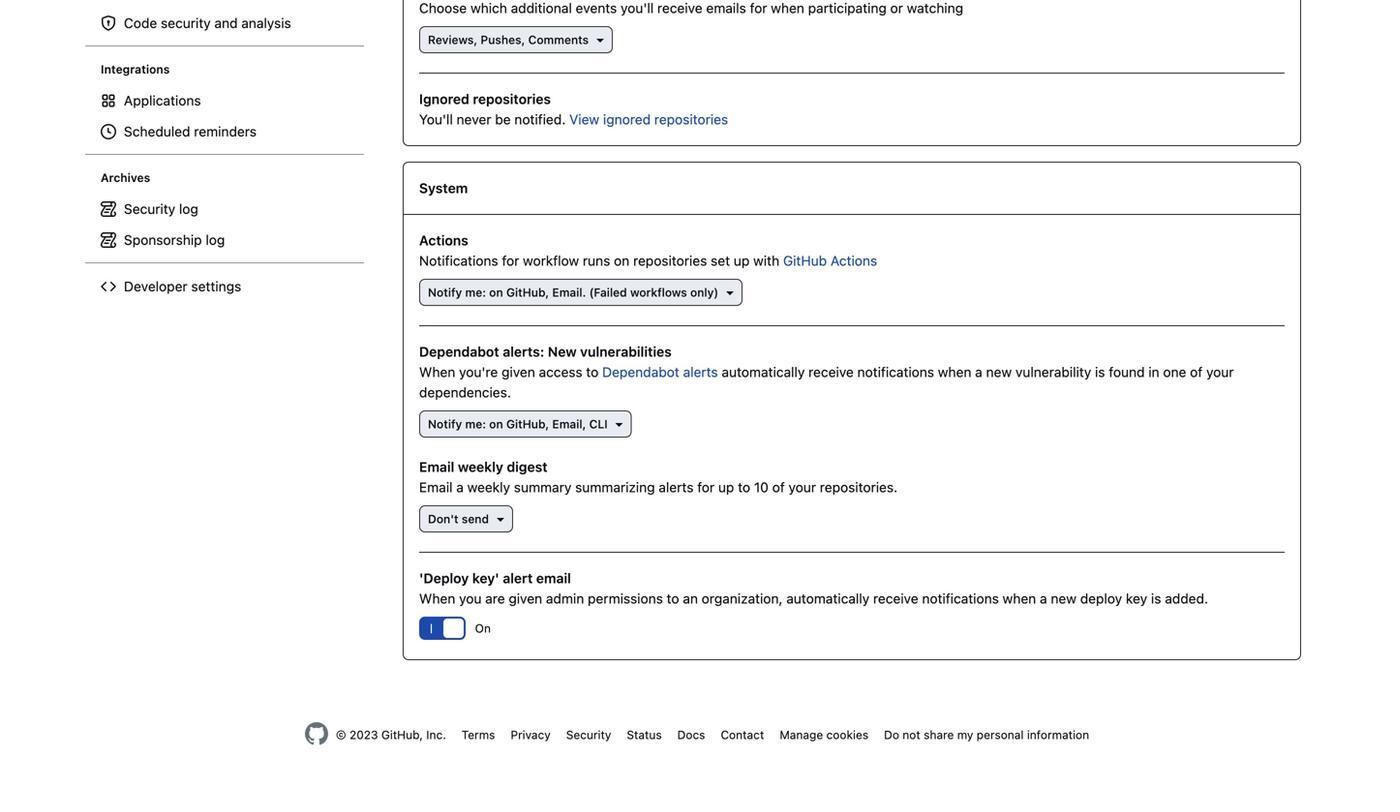 Task type: describe. For each thing, give the bounding box(es) containing it.
docs
[[678, 728, 706, 742]]

'deploy
[[419, 571, 469, 587]]

events
[[576, 0, 617, 16]]

)
[[714, 286, 719, 299]]

are
[[486, 591, 505, 607]]

emails
[[707, 0, 747, 16]]

not
[[903, 728, 921, 742]]

a for when
[[976, 364, 983, 380]]

scheduled reminders
[[124, 123, 257, 139]]

security log
[[124, 201, 198, 217]]

me: for notifications for workflow runs on repositories set up with
[[465, 286, 486, 299]]

code
[[124, 15, 157, 31]]

0 horizontal spatial to
[[586, 364, 599, 380]]

reviews, pushes, comments
[[428, 33, 589, 46]]

reviews, pushes, comments button
[[419, 26, 613, 53]]

repositories.
[[820, 479, 898, 495]]

reminders
[[194, 123, 257, 139]]

docs link
[[678, 728, 706, 742]]

on
[[475, 622, 491, 635]]

settings
[[191, 278, 241, 294]]

send
[[462, 512, 489, 526]]

archives list
[[93, 194, 356, 256]]

cli
[[590, 417, 608, 431]]

in
[[1149, 364, 1160, 380]]

vulnerabilities
[[580, 344, 672, 360]]

0 vertical spatial alerts
[[683, 364, 718, 380]]

up inside email weekly digest email a weekly summary summarizing alerts for up to 10 of your repositories.
[[719, 479, 735, 495]]

summary
[[514, 479, 572, 495]]

system
[[419, 180, 468, 196]]

2 vertical spatial email
[[419, 479, 453, 495]]

0 vertical spatial weekly
[[458, 459, 504, 475]]

on for dependabot alerts: new vulnerabilities
[[489, 417, 503, 431]]

code security and analysis link
[[93, 8, 356, 39]]

email,
[[553, 417, 586, 431]]

security for security link
[[566, 728, 612, 742]]

share
[[924, 728, 954, 742]]

triangle down image for actions
[[723, 285, 738, 300]]

on for actions
[[489, 286, 503, 299]]

do not share my personal information
[[884, 728, 1090, 742]]

with
[[754, 253, 780, 269]]

triangle down image
[[493, 511, 509, 527]]

notifications inside automatically receive notifications when a new vulnerability is found in one of your dependencies.
[[858, 364, 935, 380]]

up inside actions notifications for workflow runs on repositories set up with github actions
[[734, 253, 750, 269]]

notify for notifications for workflow runs on repositories set up with
[[428, 286, 462, 299]]

is inside automatically receive notifications when a new vulnerability is found in one of your dependencies.
[[1096, 364, 1106, 380]]

when you're given access to dependabot alerts
[[419, 364, 718, 380]]

log for sponsorship log
[[206, 232, 225, 248]]

sponsorship log link
[[93, 225, 356, 256]]

comments
[[529, 33, 589, 46]]

(
[[590, 286, 594, 299]]

is inside the 'deploy key' alert email when you are given admin permissions to an organization, automatically receive notifications when a new deploy key is added.
[[1152, 591, 1162, 607]]

summarizing
[[576, 479, 655, 495]]

terms
[[462, 728, 495, 742]]

pushes,
[[481, 33, 525, 46]]

notified.
[[515, 111, 566, 127]]

and
[[215, 15, 238, 31]]

cookies
[[827, 728, 869, 742]]

scheduled reminders link
[[93, 116, 356, 147]]

security for security log
[[124, 201, 176, 217]]

inc.
[[426, 728, 446, 742]]

1 horizontal spatial actions
[[831, 253, 878, 269]]

you
[[459, 591, 482, 607]]

log for security log
[[179, 201, 198, 217]]

dependabot alerts: new vulnerabilities
[[419, 344, 672, 360]]

privacy link
[[511, 728, 551, 742]]

actions notifications for workflow runs on repositories set up with github actions
[[419, 232, 878, 269]]

archives
[[101, 171, 150, 184]]

additional
[[511, 0, 572, 16]]

notify me: on github, email . ( failed workflows only )
[[428, 286, 719, 299]]

one
[[1164, 364, 1187, 380]]

developer settings link
[[93, 271, 356, 302]]

0 vertical spatial repositories
[[473, 91, 551, 107]]

workflows
[[631, 286, 687, 299]]

code image
[[101, 279, 116, 294]]

dependabot alerts link
[[603, 364, 718, 380]]

developer
[[124, 278, 188, 294]]

.
[[583, 286, 586, 299]]

never
[[457, 111, 492, 127]]

notify me: on github, email, cli
[[428, 417, 608, 431]]

for inside actions notifications for workflow runs on repositories set up with github actions
[[502, 253, 520, 269]]

automatically receive notifications when a new vulnerability is found in one of your dependencies.
[[419, 364, 1235, 401]]

when inside the 'deploy key' alert email when you are given admin permissions to an organization, automatically receive notifications when a new deploy key is added.
[[1003, 591, 1037, 607]]

github, for notifications for workflow runs on repositories set up with
[[507, 286, 549, 299]]

found
[[1109, 364, 1145, 380]]

a inside the 'deploy key' alert email when you are given admin permissions to an organization, automatically receive notifications when a new deploy key is added.
[[1040, 591, 1048, 607]]

for inside email weekly digest email a weekly summary summarizing alerts for up to 10 of your repositories.
[[698, 479, 715, 495]]

ignored
[[603, 111, 651, 127]]

1 vertical spatial email
[[419, 459, 455, 475]]

new
[[548, 344, 577, 360]]

0 vertical spatial for
[[750, 0, 768, 16]]

new inside the 'deploy key' alert email when you are given admin permissions to an organization, automatically receive notifications when a new deploy key is added.
[[1051, 591, 1077, 607]]

be
[[495, 111, 511, 127]]



Task type: vqa. For each thing, say whether or not it's contained in the screenshot.
key
yes



Task type: locate. For each thing, give the bounding box(es) containing it.
triangle down image
[[593, 32, 608, 47], [723, 285, 738, 300], [612, 417, 627, 432]]

new
[[987, 364, 1012, 380], [1051, 591, 1077, 607]]

1 horizontal spatial a
[[976, 364, 983, 380]]

sponsorship
[[124, 232, 202, 248]]

2 vertical spatial triangle down image
[[612, 417, 627, 432]]

you're
[[459, 364, 498, 380]]

log inside the "sponsorship log" link
[[206, 232, 225, 248]]

github
[[784, 253, 827, 269]]

0 vertical spatial dependabot
[[419, 344, 500, 360]]

0 horizontal spatial actions
[[419, 232, 469, 248]]

given inside the 'deploy key' alert email when you are given admin permissions to an organization, automatically receive notifications when a new deploy key is added.
[[509, 591, 543, 607]]

notify down dependencies.
[[428, 417, 462, 431]]

new inside automatically receive notifications when a new vulnerability is found in one of your dependencies.
[[987, 364, 1012, 380]]

2 vertical spatial repositories
[[634, 253, 707, 269]]

0 horizontal spatial when
[[771, 0, 805, 16]]

1 me: from the top
[[465, 286, 486, 299]]

automatically inside the 'deploy key' alert email when you are given admin permissions to an organization, automatically receive notifications when a new deploy key is added.
[[787, 591, 870, 607]]

applications link
[[93, 85, 356, 116]]

when down 'deploy
[[419, 591, 456, 607]]

security inside 'link'
[[124, 201, 176, 217]]

2 vertical spatial github,
[[382, 728, 423, 742]]

© 2023 github, inc.
[[336, 728, 446, 742]]

0 vertical spatial email
[[553, 286, 583, 299]]

watching
[[907, 0, 964, 16]]

dependabot
[[419, 344, 500, 360], [603, 364, 680, 380]]

1 vertical spatial your
[[789, 479, 817, 495]]

1 vertical spatial me:
[[465, 417, 486, 431]]

triangle down image inside reviews, pushes, comments 'popup button'
[[593, 32, 608, 47]]

choose
[[419, 0, 467, 16]]

shield lock image
[[101, 15, 116, 31]]

notifications
[[858, 364, 935, 380], [923, 591, 999, 607]]

0 vertical spatial new
[[987, 364, 1012, 380]]

2 when from the top
[[419, 591, 456, 607]]

2023
[[350, 728, 378, 742]]

1 vertical spatial to
[[738, 479, 751, 495]]

notify
[[428, 286, 462, 299], [428, 417, 462, 431]]

given down alerts:
[[502, 364, 535, 380]]

1 horizontal spatial of
[[1191, 364, 1203, 380]]

dependencies.
[[419, 385, 511, 401]]

2 horizontal spatial when
[[1003, 591, 1037, 607]]

0 vertical spatial when
[[771, 0, 805, 16]]

0 horizontal spatial log
[[179, 201, 198, 217]]

1 horizontal spatial receive
[[809, 364, 854, 380]]

participating
[[809, 0, 887, 16]]

manage
[[780, 728, 824, 742]]

of right one
[[1191, 364, 1203, 380]]

of inside email weekly digest email a weekly summary summarizing alerts for up to 10 of your repositories.
[[773, 479, 785, 495]]

to left 10
[[738, 479, 751, 495]]

0 vertical spatial on
[[614, 253, 630, 269]]

don't send button
[[419, 506, 513, 533]]

log inside the security log 'link'
[[179, 201, 198, 217]]

1 vertical spatial receive
[[809, 364, 854, 380]]

alerts down only
[[683, 364, 718, 380]]

your right one
[[1207, 364, 1235, 380]]

email
[[536, 571, 571, 587]]

to left an
[[667, 591, 680, 607]]

of
[[1191, 364, 1203, 380], [773, 479, 785, 495]]

2 horizontal spatial to
[[738, 479, 751, 495]]

security left status link
[[566, 728, 612, 742]]

new left vulnerability
[[987, 364, 1012, 380]]

1 vertical spatial log
[[206, 232, 225, 248]]

1 vertical spatial dependabot
[[603, 364, 680, 380]]

2 vertical spatial when
[[1003, 591, 1037, 607]]

personal
[[977, 728, 1024, 742]]

©
[[336, 728, 346, 742]]

when inside the 'deploy key' alert email when you are given admin permissions to an organization, automatically receive notifications when a new deploy key is added.
[[419, 591, 456, 607]]

alerts:
[[503, 344, 545, 360]]

0 vertical spatial when
[[419, 364, 456, 380]]

2 horizontal spatial receive
[[874, 591, 919, 607]]

0 vertical spatial is
[[1096, 364, 1106, 380]]

1 horizontal spatial to
[[667, 591, 680, 607]]

log image
[[101, 232, 116, 248]]

is left found
[[1096, 364, 1106, 380]]

0 horizontal spatial for
[[502, 253, 520, 269]]

2 horizontal spatial for
[[750, 0, 768, 16]]

homepage image
[[305, 723, 328, 746]]

2 vertical spatial to
[[667, 591, 680, 607]]

notify down notifications
[[428, 286, 462, 299]]

of inside automatically receive notifications when a new vulnerability is found in one of your dependencies.
[[1191, 364, 1203, 380]]

access
[[539, 364, 583, 380]]

1 vertical spatial alerts
[[659, 479, 694, 495]]

0 horizontal spatial of
[[773, 479, 785, 495]]

1 horizontal spatial log
[[206, 232, 225, 248]]

is right 'key'
[[1152, 591, 1162, 607]]

2 horizontal spatial triangle down image
[[723, 285, 738, 300]]

contact link
[[721, 728, 765, 742]]

1 horizontal spatial new
[[1051, 591, 1077, 607]]

choose which additional events you'll receive emails for when participating or watching
[[419, 0, 964, 16]]

2 vertical spatial a
[[1040, 591, 1048, 607]]

0 horizontal spatial a
[[457, 479, 464, 495]]

1 when from the top
[[419, 364, 456, 380]]

0 horizontal spatial receive
[[658, 0, 703, 16]]

to inside the 'deploy key' alert email when you are given admin permissions to an organization, automatically receive notifications when a new deploy key is added.
[[667, 591, 680, 607]]

code security and analysis
[[124, 15, 291, 31]]

1 horizontal spatial security
[[566, 728, 612, 742]]

1 vertical spatial notifications
[[923, 591, 999, 607]]

10
[[754, 479, 769, 495]]

1 vertical spatial for
[[502, 253, 520, 269]]

2 vertical spatial receive
[[874, 591, 919, 607]]

scheduled
[[124, 123, 190, 139]]

1 vertical spatial when
[[419, 591, 456, 607]]

applications
[[124, 92, 201, 108]]

a left deploy
[[1040, 591, 1048, 607]]

me: down notifications
[[465, 286, 486, 299]]

security log link
[[93, 194, 356, 225]]

github, left "email,"
[[507, 417, 549, 431]]

alerts right summarizing
[[659, 479, 694, 495]]

2 horizontal spatial a
[[1040, 591, 1048, 607]]

privacy
[[511, 728, 551, 742]]

email weekly digest email a weekly summary summarizing alerts for up to 10 of your repositories.
[[419, 459, 898, 495]]

alerts
[[683, 364, 718, 380], [659, 479, 694, 495]]

which
[[471, 0, 507, 16]]

1 horizontal spatial triangle down image
[[612, 417, 627, 432]]

new left deploy
[[1051, 591, 1077, 607]]

actions right github
[[831, 253, 878, 269]]

manage cookies
[[780, 728, 869, 742]]

for left 10
[[698, 479, 715, 495]]

0 horizontal spatial your
[[789, 479, 817, 495]]

a for email
[[457, 479, 464, 495]]

0 vertical spatial your
[[1207, 364, 1235, 380]]

triangle down image right cli
[[612, 417, 627, 432]]

1 horizontal spatial when
[[938, 364, 972, 380]]

0 vertical spatial given
[[502, 364, 535, 380]]

1 horizontal spatial for
[[698, 479, 715, 495]]

automatically inside automatically receive notifications when a new vulnerability is found in one of your dependencies.
[[722, 364, 805, 380]]

on down notifications
[[489, 286, 503, 299]]

1 vertical spatial automatically
[[787, 591, 870, 607]]

your right 10
[[789, 479, 817, 495]]

workflow
[[523, 253, 579, 269]]

2 vertical spatial for
[[698, 479, 715, 495]]

1 horizontal spatial is
[[1152, 591, 1162, 607]]

security up sponsorship
[[124, 201, 176, 217]]

0 vertical spatial receive
[[658, 0, 703, 16]]

github, down workflow
[[507, 286, 549, 299]]

repositories inside actions notifications for workflow runs on repositories set up with github actions
[[634, 253, 707, 269]]

on inside actions notifications for workflow runs on repositories set up with github actions
[[614, 253, 630, 269]]

when
[[419, 364, 456, 380], [419, 591, 456, 607]]

notifications inside the 'deploy key' alert email when you are given admin permissions to an organization, automatically receive notifications when a new deploy key is added.
[[923, 591, 999, 607]]

log image
[[101, 201, 116, 217]]

0 horizontal spatial is
[[1096, 364, 1106, 380]]

to right access
[[586, 364, 599, 380]]

0 vertical spatial notifications
[[858, 364, 935, 380]]

my
[[958, 728, 974, 742]]

1 vertical spatial security
[[566, 728, 612, 742]]

security link
[[566, 728, 612, 742]]

log down the security log 'link'
[[206, 232, 225, 248]]

view ignored repositories link
[[570, 111, 729, 127]]

1 vertical spatial repositories
[[655, 111, 729, 127]]

repositories right the ignored
[[655, 111, 729, 127]]

1 vertical spatial of
[[773, 479, 785, 495]]

key'
[[473, 571, 500, 587]]

on right runs
[[614, 253, 630, 269]]

0 vertical spatial automatically
[[722, 364, 805, 380]]

1 horizontal spatial your
[[1207, 364, 1235, 380]]

github actions link
[[784, 253, 878, 269]]

an
[[683, 591, 698, 607]]

sponsorship log
[[124, 232, 225, 248]]

runs
[[583, 253, 611, 269]]

1 horizontal spatial dependabot
[[603, 364, 680, 380]]

is
[[1096, 364, 1106, 380], [1152, 591, 1162, 607]]

digest
[[507, 459, 548, 475]]

integrations
[[101, 62, 170, 76]]

1 vertical spatial github,
[[507, 417, 549, 431]]

1 vertical spatial notify
[[428, 417, 462, 431]]

a inside automatically receive notifications when a new vulnerability is found in one of your dependencies.
[[976, 364, 983, 380]]

security
[[161, 15, 211, 31]]

0 vertical spatial actions
[[419, 232, 469, 248]]

repositories up workflows
[[634, 253, 707, 269]]

key
[[1126, 591, 1148, 607]]

1 vertical spatial triangle down image
[[723, 285, 738, 300]]

0 horizontal spatial dependabot
[[419, 344, 500, 360]]

0 vertical spatial me:
[[465, 286, 486, 299]]

organization,
[[702, 591, 783, 607]]

only
[[691, 286, 714, 299]]

github, left inc.
[[382, 728, 423, 742]]

1 vertical spatial up
[[719, 479, 735, 495]]

1 vertical spatial weekly
[[468, 479, 511, 495]]

your inside automatically receive notifications when a new vulnerability is found in one of your dependencies.
[[1207, 364, 1235, 380]]

triangle down image for dependabot alerts: new vulnerabilities
[[612, 417, 627, 432]]

ignored
[[419, 91, 470, 107]]

triangle down image down events
[[593, 32, 608, 47]]

for left workflow
[[502, 253, 520, 269]]

0 horizontal spatial security
[[124, 201, 176, 217]]

1 vertical spatial on
[[489, 286, 503, 299]]

notify for when you're given access to
[[428, 417, 462, 431]]

weekly left 'digest'
[[458, 459, 504, 475]]

dependabot up the you're
[[419, 344, 500, 360]]

do not share my personal information button
[[884, 726, 1090, 744]]

a left vulnerability
[[976, 364, 983, 380]]

permissions
[[588, 591, 663, 607]]

0 horizontal spatial triangle down image
[[593, 32, 608, 47]]

you'll
[[419, 111, 453, 127]]

2 me: from the top
[[465, 417, 486, 431]]

failed
[[594, 286, 627, 299]]

0 vertical spatial of
[[1191, 364, 1203, 380]]

information
[[1028, 728, 1090, 742]]

actions up notifications
[[419, 232, 469, 248]]

github, for when you're given access to
[[507, 417, 549, 431]]

weekly up triangle down image
[[468, 479, 511, 495]]

1 vertical spatial new
[[1051, 591, 1077, 607]]

a inside email weekly digest email a weekly summary summarizing alerts for up to 10 of your repositories.
[[457, 479, 464, 495]]

your inside email weekly digest email a weekly summary summarizing alerts for up to 10 of your repositories.
[[789, 479, 817, 495]]

receive inside the 'deploy key' alert email when you are given admin permissions to an organization, automatically receive notifications when a new deploy key is added.
[[874, 591, 919, 607]]

when inside automatically receive notifications when a new vulnerability is found in one of your dependencies.
[[938, 364, 972, 380]]

to
[[586, 364, 599, 380], [738, 479, 751, 495], [667, 591, 680, 607]]

on down dependencies.
[[489, 417, 503, 431]]

a up the don't send
[[457, 479, 464, 495]]

2 vertical spatial on
[[489, 417, 503, 431]]

1 vertical spatial when
[[938, 364, 972, 380]]

do
[[884, 728, 900, 742]]

notifications
[[419, 253, 499, 269]]

up
[[734, 253, 750, 269], [719, 479, 735, 495]]

receive inside automatically receive notifications when a new vulnerability is found in one of your dependencies.
[[809, 364, 854, 380]]

integrations list
[[93, 85, 356, 147]]

clock image
[[101, 124, 116, 139]]

ignored repositories you'll never be notified. view ignored repositories
[[419, 91, 729, 127]]

me: down dependencies.
[[465, 417, 486, 431]]

log up sponsorship log
[[179, 201, 198, 217]]

1 vertical spatial given
[[509, 591, 543, 607]]

1 notify from the top
[[428, 286, 462, 299]]

vulnerability
[[1016, 364, 1092, 380]]

your
[[1207, 364, 1235, 380], [789, 479, 817, 495]]

repositories up the be
[[473, 91, 551, 107]]

1 vertical spatial is
[[1152, 591, 1162, 607]]

0 vertical spatial triangle down image
[[593, 32, 608, 47]]

0 vertical spatial to
[[586, 364, 599, 380]]

triangle down image right )
[[723, 285, 738, 300]]

added.
[[1166, 591, 1209, 607]]

alert
[[503, 571, 533, 587]]

'deploy key' alert email when you are given admin permissions to an organization, automatically receive notifications when a new deploy key is added.
[[419, 571, 1209, 607]]

contact
[[721, 728, 765, 742]]

deploy
[[1081, 591, 1123, 607]]

status link
[[627, 728, 662, 742]]

given down the alert
[[509, 591, 543, 607]]

2 notify from the top
[[428, 417, 462, 431]]

0 vertical spatial log
[[179, 201, 198, 217]]

when up dependencies.
[[419, 364, 456, 380]]

weekly
[[458, 459, 504, 475], [468, 479, 511, 495]]

0 vertical spatial notify
[[428, 286, 462, 299]]

1 vertical spatial actions
[[831, 253, 878, 269]]

for right emails
[[750, 0, 768, 16]]

view
[[570, 111, 600, 127]]

on
[[614, 253, 630, 269], [489, 286, 503, 299], [489, 417, 503, 431]]

up left 10
[[719, 479, 735, 495]]

0 vertical spatial a
[[976, 364, 983, 380]]

when
[[771, 0, 805, 16], [938, 364, 972, 380], [1003, 591, 1037, 607]]

terms link
[[462, 728, 495, 742]]

of right 10
[[773, 479, 785, 495]]

1 vertical spatial a
[[457, 479, 464, 495]]

to inside email weekly digest email a weekly summary summarizing alerts for up to 10 of your repositories.
[[738, 479, 751, 495]]

alerts inside email weekly digest email a weekly summary summarizing alerts for up to 10 of your repositories.
[[659, 479, 694, 495]]

0 vertical spatial github,
[[507, 286, 549, 299]]

reviews,
[[428, 33, 478, 46]]

admin
[[546, 591, 584, 607]]

actions
[[419, 232, 469, 248], [831, 253, 878, 269]]

0 vertical spatial security
[[124, 201, 176, 217]]

me: for when you're given access to
[[465, 417, 486, 431]]

apps image
[[101, 93, 116, 108]]

0 vertical spatial up
[[734, 253, 750, 269]]

dependabot down vulnerabilities at the left of page
[[603, 364, 680, 380]]

0 horizontal spatial new
[[987, 364, 1012, 380]]

up right set
[[734, 253, 750, 269]]

status
[[627, 728, 662, 742]]



